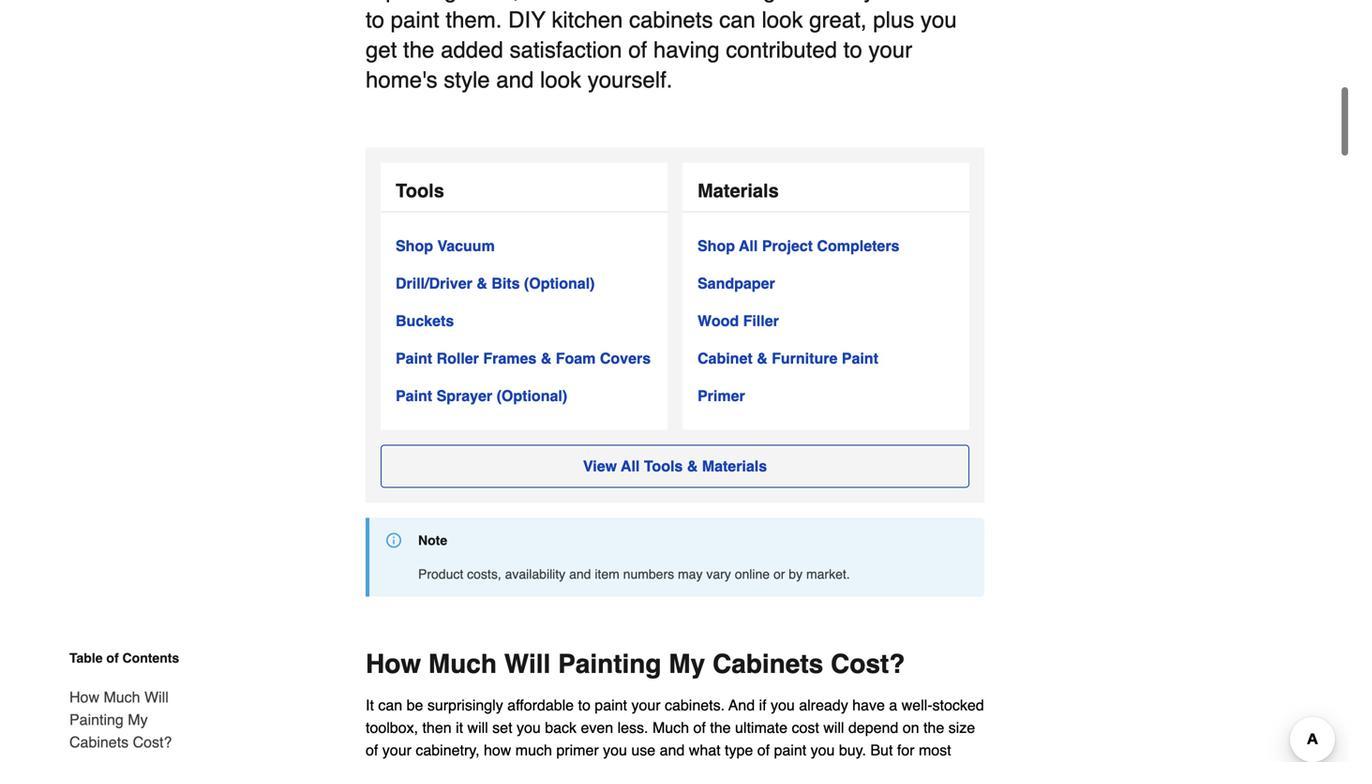 Task type: vqa. For each thing, say whether or not it's contained in the screenshot.
Drill/Driver
yes



Task type: locate. For each thing, give the bounding box(es) containing it.
painting
[[558, 648, 662, 678], [69, 710, 124, 728]]

cost
[[792, 718, 819, 735]]

shop inside shop vacuum link
[[396, 236, 433, 254]]

and inside it can be surprisingly affordable to paint your cabinets. and if you already have a well-stocked toolbox, then it will set you back even less. much of the ultimate cost will depend on the size of your cabinetry, how much primer you use and what type of paint you buy. but for mo
[[660, 741, 685, 758]]

well-
[[902, 696, 933, 713]]

1 vertical spatial cabinets
[[69, 733, 129, 750]]

paint sprayer (optional) link
[[396, 384, 567, 406]]

table of contents element
[[54, 648, 195, 762]]

(optional)
[[524, 274, 595, 291], [497, 386, 567, 404]]

0 horizontal spatial my
[[128, 710, 148, 728]]

all right view
[[621, 457, 640, 474]]

0 horizontal spatial paint
[[595, 696, 627, 713]]

will
[[504, 648, 551, 678], [144, 688, 169, 705]]

all inside "shop all project completers" link
[[739, 236, 758, 254]]

0 horizontal spatial much
[[104, 688, 140, 705]]

all left project
[[739, 236, 758, 254]]

much down table of contents
[[104, 688, 140, 705]]

the
[[710, 718, 731, 735], [924, 718, 944, 735]]

paint roller frames & foam covers
[[396, 349, 651, 366]]

& inside 'link'
[[757, 349, 768, 366]]

my
[[669, 648, 705, 678], [128, 710, 148, 728]]

cabinet & furniture paint link
[[698, 346, 878, 369]]

1 horizontal spatial will
[[504, 648, 551, 678]]

buckets
[[396, 311, 454, 329]]

1 vertical spatial cost?
[[133, 733, 172, 750]]

tools up shop vacuum
[[396, 179, 444, 201]]

wood filler link
[[698, 309, 779, 331]]

and
[[569, 566, 591, 581], [660, 741, 685, 758]]

1 vertical spatial how
[[69, 688, 99, 705]]

0 vertical spatial and
[[569, 566, 591, 581]]

the up what
[[710, 718, 731, 735]]

back
[[545, 718, 577, 735]]

it can be surprisingly affordable to paint your cabinets. and if you already have a well-stocked toolbox, then it will set you back even less. much of the ultimate cost will depend on the size of your cabinetry, how much primer you use and what type of paint you buy. but for mo
[[366, 696, 984, 762]]

1 vertical spatial will
[[144, 688, 169, 705]]

will inside the how much will painting my cabinets cost? 'link'
[[144, 688, 169, 705]]

1 horizontal spatial will
[[823, 718, 844, 735]]

primer
[[698, 386, 745, 404]]

roller
[[437, 349, 479, 366]]

1 vertical spatial much
[[104, 688, 140, 705]]

of down ultimate
[[757, 741, 770, 758]]

1 horizontal spatial shop
[[698, 236, 735, 254]]

you left the use
[[603, 741, 627, 758]]

0 vertical spatial how much will painting my cabinets cost?
[[366, 648, 905, 678]]

sandpaper
[[698, 274, 775, 291]]

product costs, availability and item numbers may vary online or by market.
[[418, 566, 850, 581]]

your down 'toolbox,'
[[382, 741, 412, 758]]

0 vertical spatial cabinets
[[713, 648, 823, 678]]

shop vacuum link
[[396, 234, 495, 256]]

shop
[[396, 236, 433, 254], [698, 236, 735, 254]]

the right on
[[924, 718, 944, 735]]

will up affordable
[[504, 648, 551, 678]]

and right the use
[[660, 741, 685, 758]]

0 horizontal spatial cabinets
[[69, 733, 129, 750]]

0 vertical spatial paint
[[595, 696, 627, 713]]

how much will painting my cabinets cost? down table of contents
[[69, 688, 172, 750]]

1 horizontal spatial cabinets
[[713, 648, 823, 678]]

0 horizontal spatial will
[[144, 688, 169, 705]]

1 vertical spatial your
[[382, 741, 412, 758]]

0 horizontal spatial painting
[[69, 710, 124, 728]]

affordable
[[507, 696, 574, 713]]

how
[[366, 648, 421, 678], [69, 688, 99, 705]]

materials down primer link
[[702, 457, 767, 474]]

paint up even
[[595, 696, 627, 713]]

how up "can"
[[366, 648, 421, 678]]

paint
[[396, 349, 432, 366], [842, 349, 878, 366], [396, 386, 432, 404]]

and left item
[[569, 566, 591, 581]]

paint down buckets link
[[396, 349, 432, 366]]

(optional) down the 'paint roller frames & foam covers' link
[[497, 386, 567, 404]]

much
[[428, 648, 497, 678], [104, 688, 140, 705], [653, 718, 689, 735]]

shop up drill/driver
[[396, 236, 433, 254]]

drill/driver & bits (optional)
[[396, 274, 595, 291]]

2 vertical spatial much
[[653, 718, 689, 735]]

0 horizontal spatial will
[[467, 718, 488, 735]]

0 horizontal spatial all
[[621, 457, 640, 474]]

wood filler
[[698, 311, 779, 329]]

tools right view
[[644, 457, 683, 474]]

paint left sprayer
[[396, 386, 432, 404]]

0 vertical spatial painting
[[558, 648, 662, 678]]

primer link
[[698, 384, 745, 406]]

0 horizontal spatial shop
[[396, 236, 433, 254]]

how much will painting my cabinets cost? up less.
[[366, 648, 905, 678]]

can
[[378, 696, 402, 713]]

cost? down contents
[[133, 733, 172, 750]]

cost?
[[831, 648, 905, 678], [133, 733, 172, 750]]

paint sprayer (optional)
[[396, 386, 567, 404]]

you
[[771, 696, 795, 713], [517, 718, 541, 735], [603, 741, 627, 758], [811, 741, 835, 758]]

cabinets inside 'link'
[[69, 733, 129, 750]]

painting down the table
[[69, 710, 124, 728]]

costs,
[[467, 566, 501, 581]]

but
[[870, 741, 893, 758]]

(optional) right bits
[[524, 274, 595, 291]]

it
[[456, 718, 463, 735]]

paint down cost
[[774, 741, 807, 758]]

will down already
[[823, 718, 844, 735]]

wood
[[698, 311, 739, 329]]

1 horizontal spatial painting
[[558, 648, 662, 678]]

cabinets down the table
[[69, 733, 129, 750]]

cabinetry,
[[416, 741, 480, 758]]

1 horizontal spatial the
[[924, 718, 944, 735]]

1 vertical spatial my
[[128, 710, 148, 728]]

1 horizontal spatial tools
[[644, 457, 683, 474]]

paint right furniture
[[842, 349, 878, 366]]

by
[[789, 566, 803, 581]]

1 vertical spatial and
[[660, 741, 685, 758]]

materials up project
[[698, 179, 779, 201]]

1 horizontal spatial and
[[660, 741, 685, 758]]

0 horizontal spatial the
[[710, 718, 731, 735]]

surprisingly
[[427, 696, 503, 713]]

1 vertical spatial paint
[[774, 741, 807, 758]]

shop inside "shop all project completers" link
[[698, 236, 735, 254]]

then
[[422, 718, 452, 735]]

tools
[[396, 179, 444, 201], [644, 457, 683, 474]]

how much will painting my cabinets cost? inside 'link'
[[69, 688, 172, 750]]

for
[[897, 741, 915, 758]]

0 vertical spatial tools
[[396, 179, 444, 201]]

1 horizontal spatial all
[[739, 236, 758, 254]]

your up less.
[[631, 696, 661, 713]]

& right cabinet
[[757, 349, 768, 366]]

shop vacuum
[[396, 236, 495, 254]]

will right the it
[[467, 718, 488, 735]]

0 horizontal spatial how much will painting my cabinets cost?
[[69, 688, 172, 750]]

shop up sandpaper
[[698, 236, 735, 254]]

painting up to
[[558, 648, 662, 678]]

0 vertical spatial cost?
[[831, 648, 905, 678]]

1 horizontal spatial your
[[631, 696, 661, 713]]

may
[[678, 566, 703, 581]]

1 horizontal spatial how
[[366, 648, 421, 678]]

contents
[[122, 650, 179, 665]]

will down contents
[[144, 688, 169, 705]]

how down the table
[[69, 688, 99, 705]]

&
[[477, 274, 487, 291], [541, 349, 552, 366], [757, 349, 768, 366], [687, 457, 698, 474]]

even
[[581, 718, 613, 735]]

1 vertical spatial all
[[621, 457, 640, 474]]

0 vertical spatial your
[[631, 696, 661, 713]]

of
[[106, 650, 119, 665], [693, 718, 706, 735], [366, 741, 378, 758], [757, 741, 770, 758]]

1 vertical spatial materials
[[702, 457, 767, 474]]

paint roller frames & foam covers link
[[396, 346, 651, 369]]

of down 'toolbox,'
[[366, 741, 378, 758]]

cabinets
[[713, 648, 823, 678], [69, 733, 129, 750]]

my down contents
[[128, 710, 148, 728]]

1 vertical spatial painting
[[69, 710, 124, 728]]

materials
[[698, 179, 779, 201], [702, 457, 767, 474]]

0 horizontal spatial how
[[69, 688, 99, 705]]

much up surprisingly
[[428, 648, 497, 678]]

paint for paint sprayer (optional)
[[396, 386, 432, 404]]

paint
[[595, 696, 627, 713], [774, 741, 807, 758]]

cabinets up if
[[713, 648, 823, 678]]

cost? up have
[[831, 648, 905, 678]]

1 vertical spatial how much will painting my cabinets cost?
[[69, 688, 172, 750]]

1 shop from the left
[[396, 236, 433, 254]]

2 shop from the left
[[698, 236, 735, 254]]

2 horizontal spatial much
[[653, 718, 689, 735]]

it
[[366, 696, 374, 713]]

you down cost
[[811, 741, 835, 758]]

0 vertical spatial all
[[739, 236, 758, 254]]

you up much
[[517, 718, 541, 735]]

paint inside 'link'
[[842, 349, 878, 366]]

your
[[631, 696, 661, 713], [382, 741, 412, 758]]

0 vertical spatial much
[[428, 648, 497, 678]]

less.
[[618, 718, 648, 735]]

market.
[[806, 566, 850, 581]]

bits
[[492, 274, 520, 291]]

how much will painting my cabinets cost?
[[366, 648, 905, 678], [69, 688, 172, 750]]

1 horizontal spatial how much will painting my cabinets cost?
[[366, 648, 905, 678]]

buckets link
[[396, 309, 454, 331]]

1 horizontal spatial my
[[669, 648, 705, 678]]

all
[[739, 236, 758, 254], [621, 457, 640, 474]]

0 vertical spatial how
[[366, 648, 421, 678]]

0 horizontal spatial cost?
[[133, 733, 172, 750]]

my up cabinets.
[[669, 648, 705, 678]]

will
[[467, 718, 488, 735], [823, 718, 844, 735]]

& left the foam
[[541, 349, 552, 366]]

much down cabinets.
[[653, 718, 689, 735]]



Task type: describe. For each thing, give the bounding box(es) containing it.
stocked
[[933, 696, 984, 713]]

0 vertical spatial materials
[[698, 179, 779, 201]]

& down primer link
[[687, 457, 698, 474]]

0 vertical spatial will
[[504, 648, 551, 678]]

vacuum
[[437, 236, 495, 254]]

view
[[583, 457, 617, 474]]

drill/driver
[[396, 274, 472, 291]]

how much will painting my cabinets cost? link
[[69, 674, 195, 762]]

cabinets.
[[665, 696, 725, 713]]

project
[[762, 236, 813, 254]]

1 horizontal spatial much
[[428, 648, 497, 678]]

1 horizontal spatial cost?
[[831, 648, 905, 678]]

shop for materials
[[698, 236, 735, 254]]

much
[[516, 741, 552, 758]]

0 vertical spatial (optional)
[[524, 274, 595, 291]]

and
[[729, 696, 755, 713]]

item
[[595, 566, 620, 581]]

sandpaper link
[[698, 271, 775, 294]]

availability
[[505, 566, 566, 581]]

view all tools & materials
[[583, 457, 767, 474]]

much inside it can be surprisingly affordable to paint your cabinets. and if you already have a well-stocked toolbox, then it will set you back even less. much of the ultimate cost will depend on the size of your cabinetry, how much primer you use and what type of paint you buy. but for mo
[[653, 718, 689, 735]]

depend
[[848, 718, 899, 735]]

of right the table
[[106, 650, 119, 665]]

cost? inside 'link'
[[133, 733, 172, 750]]

1 vertical spatial (optional)
[[497, 386, 567, 404]]

on
[[903, 718, 919, 735]]

0 horizontal spatial and
[[569, 566, 591, 581]]

shop all project completers link
[[698, 234, 900, 256]]

shop for tools
[[396, 236, 433, 254]]

product
[[418, 566, 463, 581]]

foam
[[556, 349, 596, 366]]

have
[[852, 696, 885, 713]]

much inside 'link'
[[104, 688, 140, 705]]

how inside 'link'
[[69, 688, 99, 705]]

painting inside how much will painting my cabinets cost?
[[69, 710, 124, 728]]

type
[[725, 741, 753, 758]]

set
[[492, 718, 512, 735]]

a
[[889, 696, 898, 713]]

you right if
[[771, 696, 795, 713]]

cabinet
[[698, 349, 753, 366]]

filler
[[743, 311, 779, 329]]

1 will from the left
[[467, 718, 488, 735]]

to
[[578, 696, 591, 713]]

what
[[689, 741, 721, 758]]

or
[[774, 566, 785, 581]]

numbers
[[623, 566, 674, 581]]

2 the from the left
[[924, 718, 944, 735]]

paint for paint roller frames & foam covers
[[396, 349, 432, 366]]

sprayer
[[437, 386, 492, 404]]

1 vertical spatial tools
[[644, 457, 683, 474]]

table of contents
[[69, 650, 179, 665]]

ultimate
[[735, 718, 788, 735]]

all for view
[[621, 457, 640, 474]]

2 will from the left
[[823, 718, 844, 735]]

covers
[[600, 349, 651, 366]]

0 horizontal spatial your
[[382, 741, 412, 758]]

1 horizontal spatial paint
[[774, 741, 807, 758]]

my inside 'link'
[[128, 710, 148, 728]]

online
[[735, 566, 770, 581]]

table
[[69, 650, 103, 665]]

info image
[[386, 532, 401, 547]]

shop all project completers
[[698, 236, 900, 254]]

all for shop
[[739, 236, 758, 254]]

size
[[949, 718, 975, 735]]

drill/driver & bits (optional) link
[[396, 271, 595, 294]]

buy.
[[839, 741, 866, 758]]

& left bits
[[477, 274, 487, 291]]

0 vertical spatial my
[[669, 648, 705, 678]]

how
[[484, 741, 511, 758]]

vary
[[706, 566, 731, 581]]

if
[[759, 696, 767, 713]]

be
[[407, 696, 423, 713]]

completers
[[817, 236, 900, 254]]

frames
[[483, 349, 537, 366]]

cabinet & furniture paint
[[698, 349, 878, 366]]

1 the from the left
[[710, 718, 731, 735]]

note
[[418, 532, 447, 547]]

primer
[[556, 741, 599, 758]]

0 horizontal spatial tools
[[396, 179, 444, 201]]

toolbox,
[[366, 718, 418, 735]]

furniture
[[772, 349, 838, 366]]

use
[[631, 741, 656, 758]]

of down cabinets.
[[693, 718, 706, 735]]

already
[[799, 696, 848, 713]]



